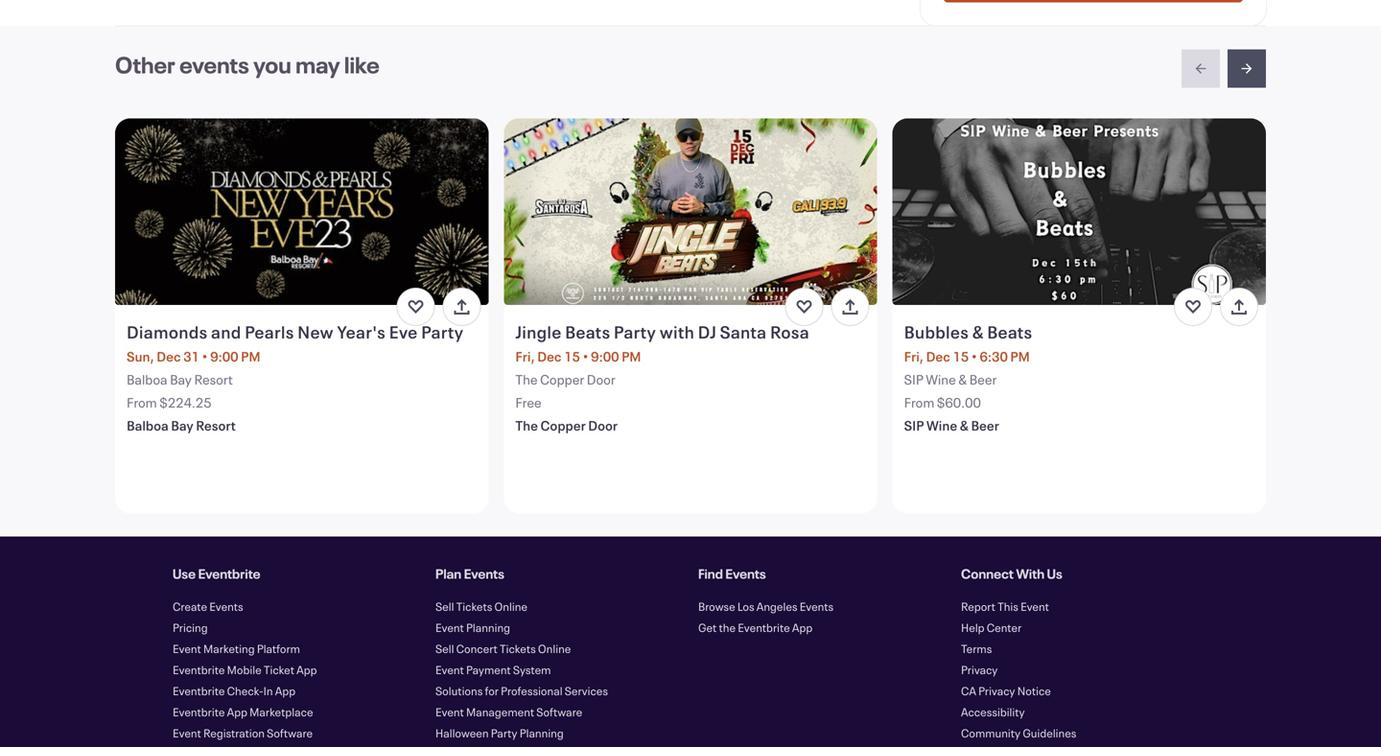 Task type: vqa. For each thing, say whether or not it's contained in the screenshot.
the left Dec
yes



Task type: locate. For each thing, give the bounding box(es) containing it.
beats right "jingle"
[[565, 321, 610, 344]]

events up los
[[726, 565, 766, 583]]

dec down bubbles
[[926, 348, 950, 366]]

balboa down sun,
[[127, 371, 167, 389]]

accessibility link
[[961, 705, 1025, 720]]

bay up $224.25
[[170, 371, 192, 389]]

1 horizontal spatial 15
[[953, 348, 969, 366]]

1 horizontal spatial online
[[538, 641, 571, 657]]

software
[[536, 705, 582, 720], [267, 726, 313, 741]]

1 vertical spatial sell
[[435, 641, 454, 657]]

& up the 6:30
[[972, 321, 984, 344]]

1 events from the left
[[209, 599, 243, 614]]

halloween party planning link
[[435, 726, 564, 741]]

other events you may like
[[115, 49, 380, 80]]

from
[[127, 394, 157, 412], [904, 394, 935, 412]]

connect with us
[[961, 565, 1063, 583]]

find
[[698, 565, 723, 583]]

1 horizontal spatial fri,
[[904, 348, 924, 366]]

party left dj
[[614, 321, 656, 344]]

pm
[[241, 348, 260, 366], [622, 348, 641, 366], [1010, 348, 1030, 366]]

pricing
[[173, 620, 208, 635]]

from left $224.25
[[127, 394, 157, 412]]

los
[[737, 599, 755, 614]]

9:00 down and
[[210, 348, 238, 366]]

2 horizontal spatial •
[[971, 348, 977, 366]]

2 15 from the left
[[953, 348, 969, 366]]

may
[[295, 49, 340, 80]]

0 horizontal spatial planning
[[466, 620, 510, 635]]

2 horizontal spatial pm
[[1010, 348, 1030, 366]]

the up free at the bottom left of page
[[515, 371, 538, 389]]

copper up free at the bottom left of page
[[540, 371, 584, 389]]

2 9:00 from the left
[[591, 348, 619, 366]]

2 balboa from the top
[[127, 417, 169, 435]]

0 horizontal spatial 15
[[564, 348, 580, 366]]

1 horizontal spatial dec
[[537, 348, 562, 366]]

event
[[1021, 599, 1049, 614], [435, 620, 464, 635], [173, 641, 201, 657], [435, 662, 464, 678], [435, 705, 464, 720], [173, 726, 201, 741]]

0 vertical spatial sip
[[904, 371, 924, 389]]

in
[[263, 683, 273, 699]]

wine down $60.00
[[927, 417, 957, 435]]

0 vertical spatial privacy
[[961, 662, 998, 678]]

solutions for professional services link
[[435, 683, 608, 699]]

balboa
[[127, 371, 167, 389], [127, 417, 169, 435]]

create
[[173, 599, 207, 614]]

0 vertical spatial software
[[536, 705, 582, 720]]

dec left 31 on the top of page
[[157, 348, 181, 366]]

platform
[[257, 641, 300, 657]]

pm inside diamonds and pearls new year's eve party sun, dec 31 •  9:00 pm balboa bay resort from $224.25 balboa bay resort
[[241, 348, 260, 366]]

1 horizontal spatial events
[[800, 599, 834, 614]]

1 horizontal spatial from
[[904, 394, 935, 412]]

1 vertical spatial the
[[515, 417, 538, 435]]

15 inside bubbles & beats fri, dec 15 •  6:30 pm sip wine & beer from $60.00 sip wine & beer
[[953, 348, 969, 366]]

0 horizontal spatial events
[[179, 49, 249, 80]]

jingle beats party with  dj santa rosa link
[[515, 321, 870, 344]]

2 sip from the top
[[904, 417, 924, 435]]

plan
[[435, 565, 462, 583]]

1 15 from the left
[[564, 348, 580, 366]]

3 pm from the left
[[1010, 348, 1030, 366]]

0 horizontal spatial •
[[202, 348, 208, 366]]

party inside diamonds and pearls new year's eve party sun, dec 31 •  9:00 pm balboa bay resort from $224.25 balboa bay resort
[[421, 321, 464, 344]]

1 vertical spatial sip
[[904, 417, 924, 435]]

privacy up accessibility link
[[978, 683, 1015, 699]]

beer
[[970, 371, 997, 389], [971, 417, 999, 435]]

online
[[495, 599, 528, 614], [538, 641, 571, 657]]

app
[[792, 620, 813, 635], [297, 662, 317, 678], [275, 683, 296, 699], [227, 705, 247, 720]]

events down use eventbrite
[[209, 599, 243, 614]]

app down eventbrite check-in app link
[[227, 705, 247, 720]]

free
[[515, 394, 542, 412]]

planning down the sell tickets online 'link'
[[466, 620, 510, 635]]

0 vertical spatial the
[[515, 371, 538, 389]]

fri, inside "jingle beats party with  dj santa rosa fri, dec 15 •  9:00 pm the copper door free the copper door"
[[515, 348, 535, 366]]

2 dec from the left
[[537, 348, 562, 366]]

pm for party
[[622, 348, 641, 366]]

beer down $60.00
[[971, 417, 999, 435]]

bubbles & beats link
[[904, 321, 1259, 344]]

0 horizontal spatial party
[[421, 321, 464, 344]]

app down angeles at the bottom of page
[[792, 620, 813, 635]]

1 vertical spatial bay
[[171, 417, 193, 435]]

9:00 inside "jingle beats party with  dj santa rosa fri, dec 15 •  9:00 pm the copper door free the copper door"
[[591, 348, 619, 366]]

dec
[[157, 348, 181, 366], [537, 348, 562, 366], [926, 348, 950, 366]]

dec down "jingle"
[[537, 348, 562, 366]]

other events you may like article
[[0, 0, 1381, 514]]

eventbrite inside the browse los angeles events get the eventbrite app
[[738, 620, 790, 635]]

from inside bubbles & beats fri, dec 15 •  6:30 pm sip wine & beer from $60.00 sip wine & beer
[[904, 394, 935, 412]]

1 dec from the left
[[157, 348, 181, 366]]

terms
[[961, 641, 992, 657]]

1 horizontal spatial events
[[464, 565, 505, 583]]

events up the sell tickets online 'link'
[[464, 565, 505, 583]]

9:00
[[210, 348, 238, 366], [591, 348, 619, 366]]

0 horizontal spatial dec
[[157, 348, 181, 366]]

guidelines
[[1023, 726, 1077, 741]]

9:00 for beats
[[591, 348, 619, 366]]

event payment system link
[[435, 662, 551, 678]]

wine up $60.00
[[926, 371, 956, 389]]

9:00 inside diamonds and pearls new year's eve party sun, dec 31 •  9:00 pm balboa bay resort from $224.25 balboa bay resort
[[210, 348, 238, 366]]

tickets up system
[[500, 641, 536, 657]]

with left dj
[[660, 321, 695, 344]]

2 horizontal spatial party
[[614, 321, 656, 344]]

services
[[565, 683, 608, 699]]

& down $60.00
[[960, 417, 969, 435]]

online up the sell concert tickets online link
[[495, 599, 528, 614]]

with left us
[[1016, 565, 1045, 583]]

events right angeles at the bottom of page
[[800, 599, 834, 614]]

dj
[[698, 321, 717, 344]]

bay
[[170, 371, 192, 389], [171, 417, 193, 435]]

pearls
[[245, 321, 294, 344]]

0 horizontal spatial online
[[495, 599, 528, 614]]

new
[[297, 321, 334, 344]]

2 fri, from the left
[[904, 348, 924, 366]]

0 horizontal spatial with
[[660, 321, 695, 344]]

0 horizontal spatial events
[[209, 599, 243, 614]]

0 horizontal spatial 9:00
[[210, 348, 238, 366]]

bay down $224.25
[[171, 417, 193, 435]]

1 balboa from the top
[[127, 371, 167, 389]]

year's
[[337, 321, 386, 344]]

pm inside bubbles & beats fri, dec 15 •  6:30 pm sip wine & beer from $60.00 sip wine & beer
[[1010, 348, 1030, 366]]

door
[[587, 371, 616, 389], [588, 417, 618, 435]]

2 pm from the left
[[622, 348, 641, 366]]

fri, down "jingle"
[[515, 348, 535, 366]]

software down services
[[536, 705, 582, 720]]

0 vertical spatial copper
[[540, 371, 584, 389]]

0 vertical spatial tickets
[[456, 599, 492, 614]]

2 horizontal spatial dec
[[926, 348, 950, 366]]

privacy
[[961, 662, 998, 678], [978, 683, 1015, 699]]

plan events
[[435, 565, 505, 583]]

0 vertical spatial balboa
[[127, 371, 167, 389]]

dec inside bubbles & beats fri, dec 15 •  6:30 pm sip wine & beer from $60.00 sip wine & beer
[[926, 348, 950, 366]]

0 horizontal spatial from
[[127, 394, 157, 412]]

1 horizontal spatial software
[[536, 705, 582, 720]]

planning down event management software link
[[520, 726, 564, 741]]

beats
[[565, 321, 610, 344], [987, 321, 1033, 344]]

1 horizontal spatial party
[[491, 726, 518, 741]]

events inside article
[[179, 49, 249, 80]]

arrow right chunky_svg image
[[1239, 61, 1255, 76]]

app right the ticket at bottom left
[[297, 662, 317, 678]]

1 copper from the top
[[540, 371, 584, 389]]

event up concert
[[435, 620, 464, 635]]

eventbrite check-in app link
[[173, 683, 296, 699]]

bubbles
[[904, 321, 969, 344]]

sell down plan
[[435, 599, 454, 614]]

1 horizontal spatial beats
[[987, 321, 1033, 344]]

3 • from the left
[[971, 348, 977, 366]]

party
[[421, 321, 464, 344], [614, 321, 656, 344], [491, 726, 518, 741]]

& up $60.00
[[959, 371, 967, 389]]

and
[[211, 321, 241, 344]]

browse
[[698, 599, 735, 614]]

party right "eve"
[[421, 321, 464, 344]]

$60.00
[[937, 394, 981, 412]]

planning
[[466, 620, 510, 635], [520, 726, 564, 741]]

with inside "jingle beats party with  dj santa rosa fri, dec 15 •  9:00 pm the copper door free the copper door"
[[660, 321, 695, 344]]

1 vertical spatial balboa
[[127, 417, 169, 435]]

1 horizontal spatial 9:00
[[591, 348, 619, 366]]

9:00 down jingle beats party with  dj santa rosa link
[[591, 348, 619, 366]]

1 fri, from the left
[[515, 348, 535, 366]]

arrow left chunky_svg image
[[1193, 61, 1209, 76]]

plan events element
[[435, 596, 683, 747]]

fri,
[[515, 348, 535, 366], [904, 348, 924, 366]]

1 horizontal spatial •
[[583, 348, 589, 366]]

15 inside "jingle beats party with  dj santa rosa fri, dec 15 •  9:00 pm the copper door free the copper door"
[[564, 348, 580, 366]]

1 vertical spatial with
[[1016, 565, 1045, 583]]

resort down $224.25
[[196, 417, 236, 435]]

privacy down "terms" link
[[961, 662, 998, 678]]

• inside bubbles & beats fri, dec 15 •  6:30 pm sip wine & beer from $60.00 sip wine & beer
[[971, 348, 977, 366]]

2 from from the left
[[904, 394, 935, 412]]

0 vertical spatial wine
[[926, 371, 956, 389]]

&
[[972, 321, 984, 344], [959, 371, 967, 389], [960, 417, 969, 435]]

1 vertical spatial copper
[[541, 417, 586, 435]]

copper down free at the bottom left of page
[[541, 417, 586, 435]]

beats up the 6:30
[[987, 321, 1033, 344]]

1 from from the left
[[127, 394, 157, 412]]

events inside the browse los angeles events get the eventbrite app
[[800, 599, 834, 614]]

1 pm from the left
[[241, 348, 260, 366]]

event left registration
[[173, 726, 201, 741]]

beer down the 6:30
[[970, 371, 997, 389]]

sun,
[[127, 348, 154, 366]]

0 vertical spatial sell
[[435, 599, 454, 614]]

• inside "jingle beats party with  dj santa rosa fri, dec 15 •  9:00 pm the copper door free the copper door"
[[583, 348, 589, 366]]

use eventbrite
[[173, 565, 261, 583]]

15
[[564, 348, 580, 366], [953, 348, 969, 366]]

2 horizontal spatial events
[[726, 565, 766, 583]]

dec inside diamonds and pearls new year's eve party sun, dec 31 •  9:00 pm balboa bay resort from $224.25 balboa bay resort
[[157, 348, 181, 366]]

1 horizontal spatial with
[[1016, 565, 1045, 583]]

1 vertical spatial planning
[[520, 726, 564, 741]]

event right this
[[1021, 599, 1049, 614]]

0 horizontal spatial software
[[267, 726, 313, 741]]

the down free at the bottom left of page
[[515, 417, 538, 435]]

• for beats
[[583, 348, 589, 366]]

dec inside "jingle beats party with  dj santa rosa fri, dec 15 •  9:00 pm the copper door free the copper door"
[[537, 348, 562, 366]]

software inside create events pricing event marketing platform eventbrite mobile ticket app eventbrite check-in app eventbrite app marketplace event registration software
[[267, 726, 313, 741]]

eve
[[389, 321, 418, 344]]

software down marketplace
[[267, 726, 313, 741]]

fri, down bubbles
[[904, 348, 924, 366]]

0 horizontal spatial fri,
[[515, 348, 535, 366]]

1 horizontal spatial tickets
[[500, 641, 536, 657]]

like
[[344, 49, 380, 80]]

pm down jingle beats party with  dj santa rosa link
[[622, 348, 641, 366]]

resort down 31 on the top of page
[[194, 371, 233, 389]]

bubbles & beats primary image image
[[893, 118, 1266, 305]]

1 sell from the top
[[435, 599, 454, 614]]

events
[[209, 599, 243, 614], [800, 599, 834, 614]]

0 vertical spatial with
[[660, 321, 695, 344]]

1 9:00 from the left
[[210, 348, 238, 366]]

1 vertical spatial online
[[538, 641, 571, 657]]

2 • from the left
[[583, 348, 589, 366]]

with
[[660, 321, 695, 344], [1016, 565, 1045, 583]]

find events
[[698, 565, 766, 583]]

events left you
[[179, 49, 249, 80]]

tickets up event planning "link"
[[456, 599, 492, 614]]

2 the from the top
[[515, 417, 538, 435]]

1 horizontal spatial pm
[[622, 348, 641, 366]]

1 • from the left
[[202, 348, 208, 366]]

balboa down $224.25
[[127, 417, 169, 435]]

1 vertical spatial beer
[[971, 417, 999, 435]]

events
[[179, 49, 249, 80], [464, 565, 505, 583], [726, 565, 766, 583]]

marketing
[[203, 641, 255, 657]]

pm right the 6:30
[[1010, 348, 1030, 366]]

• inside diamonds and pearls new year's eve party sun, dec 31 •  9:00 pm balboa bay resort from $224.25 balboa bay resort
[[202, 348, 208, 366]]

rosa
[[770, 321, 810, 344]]

0 horizontal spatial pm
[[241, 348, 260, 366]]

sell left concert
[[435, 641, 454, 657]]

event inside report this event help center terms privacy ca privacy notice accessibility community guidelines
[[1021, 599, 1049, 614]]

connect with us element
[[961, 596, 1209, 744]]

party down the management
[[491, 726, 518, 741]]

3 dec from the left
[[926, 348, 950, 366]]

pm inside "jingle beats party with  dj santa rosa fri, dec 15 •  9:00 pm the copper door free the copper door"
[[622, 348, 641, 366]]

diamonds and pearls new year's eve party link
[[127, 321, 481, 344]]

0 vertical spatial bay
[[170, 371, 192, 389]]

eventbrite down browse los angeles events link
[[738, 620, 790, 635]]

pm down pearls
[[241, 348, 260, 366]]

eventbrite up create events link
[[198, 565, 261, 583]]

0 horizontal spatial beats
[[565, 321, 610, 344]]

2 beats from the left
[[987, 321, 1033, 344]]

1 vertical spatial resort
[[196, 417, 236, 435]]

from left $60.00
[[904, 394, 935, 412]]

online up system
[[538, 641, 571, 657]]

2 events from the left
[[800, 599, 834, 614]]

mobile
[[227, 662, 262, 678]]

dec for diamonds
[[157, 348, 181, 366]]

0 vertical spatial beer
[[970, 371, 997, 389]]

1 beats from the left
[[565, 321, 610, 344]]

1 vertical spatial software
[[267, 726, 313, 741]]



Task type: describe. For each thing, give the bounding box(es) containing it.
from inside diamonds and pearls new year's eve party sun, dec 31 •  9:00 pm balboa bay resort from $224.25 balboa bay resort
[[127, 394, 157, 412]]

jingle
[[515, 321, 562, 344]]

accessibility
[[961, 705, 1025, 720]]

• for and
[[202, 348, 208, 366]]

bubbles & beats fri, dec 15 •  6:30 pm sip wine & beer from $60.00 sip wine & beer
[[904, 321, 1033, 435]]

events inside create events pricing event marketing platform eventbrite mobile ticket app eventbrite check-in app eventbrite app marketplace event registration software
[[209, 599, 243, 614]]

jingle beats party with  dj santa rosa fri, dec 15 •  9:00 pm the copper door free the copper door
[[515, 321, 810, 435]]

registration
[[203, 726, 265, 741]]

use
[[173, 565, 196, 583]]

you
[[253, 49, 291, 80]]

terms link
[[961, 641, 992, 657]]

sell concert tickets online link
[[435, 641, 571, 657]]

solutions
[[435, 683, 483, 699]]

app inside the browse los angeles events get the eventbrite app
[[792, 620, 813, 635]]

report this event link
[[961, 599, 1049, 614]]

0 horizontal spatial tickets
[[456, 599, 492, 614]]

santa
[[720, 321, 767, 344]]

management
[[466, 705, 534, 720]]

party inside "jingle beats party with  dj santa rosa fri, dec 15 •  9:00 pm the copper door free the copper door"
[[614, 321, 656, 344]]

system
[[513, 662, 551, 678]]

this
[[998, 599, 1019, 614]]

2 sell from the top
[[435, 641, 454, 657]]

0 vertical spatial online
[[495, 599, 528, 614]]

diamonds
[[127, 321, 208, 344]]

dec for jingle
[[537, 348, 562, 366]]

0 vertical spatial door
[[587, 371, 616, 389]]

browse los angeles events get the eventbrite app
[[698, 599, 834, 635]]

diamonds and pearls new year's eve party primary image image
[[115, 118, 489, 305]]

create events pricing event marketing platform eventbrite mobile ticket app eventbrite check-in app eventbrite app marketplace event registration software
[[173, 599, 317, 741]]

use eventbrite element
[[173, 596, 420, 747]]

report
[[961, 599, 996, 614]]

event marketing platform link
[[173, 641, 300, 657]]

help
[[961, 620, 985, 635]]

professional
[[501, 683, 563, 699]]

beats inside "jingle beats party with  dj santa rosa fri, dec 15 •  9:00 pm the copper door free the copper door"
[[565, 321, 610, 344]]

check-
[[227, 683, 263, 699]]

the
[[719, 620, 736, 635]]

us
[[1047, 565, 1063, 583]]

9:00 for and
[[210, 348, 238, 366]]

2 vertical spatial &
[[960, 417, 969, 435]]

get
[[698, 620, 717, 635]]

events for other
[[179, 49, 249, 80]]

events for plan
[[464, 565, 505, 583]]

1 vertical spatial tickets
[[500, 641, 536, 657]]

community
[[961, 726, 1021, 741]]

help center link
[[961, 620, 1022, 635]]

1 sip from the top
[[904, 371, 924, 389]]

6:30
[[980, 348, 1008, 366]]

payment
[[466, 662, 511, 678]]

2 copper from the top
[[541, 417, 586, 435]]

fri, inside bubbles & beats fri, dec 15 •  6:30 pm sip wine & beer from $60.00 sip wine & beer
[[904, 348, 924, 366]]

eventbrite mobile ticket app link
[[173, 662, 317, 678]]

$224.25
[[159, 394, 212, 412]]

privacy link
[[961, 662, 998, 678]]

notice
[[1017, 683, 1051, 699]]

halloween
[[435, 726, 489, 741]]

with inside site navigation element
[[1016, 565, 1045, 583]]

create events link
[[173, 599, 243, 614]]

concert
[[456, 641, 498, 657]]

31
[[183, 348, 199, 366]]

for
[[485, 683, 499, 699]]

find events element
[[698, 596, 946, 638]]

eventbrite left check-
[[173, 683, 225, 699]]

event planning link
[[435, 620, 510, 635]]

connect
[[961, 565, 1014, 583]]

jingle beats party with  dj santa rosa primary image image
[[504, 118, 877, 305]]

event down pricing link
[[173, 641, 201, 657]]

event down solutions
[[435, 705, 464, 720]]

center
[[987, 620, 1022, 635]]

sell tickets online link
[[435, 599, 528, 614]]

event management software link
[[435, 705, 582, 720]]

software inside the sell tickets online event planning sell concert tickets online event payment system solutions for professional services event management software halloween party planning
[[536, 705, 582, 720]]

eventbrite down marketing
[[173, 662, 225, 678]]

ticket
[[264, 662, 294, 678]]

0 vertical spatial &
[[972, 321, 984, 344]]

report this event help center terms privacy ca privacy notice accessibility community guidelines
[[961, 599, 1077, 741]]

eventbrite app marketplace link
[[173, 705, 313, 720]]

1 vertical spatial privacy
[[978, 683, 1015, 699]]

browse los angeles events link
[[698, 599, 834, 614]]

1 vertical spatial door
[[588, 417, 618, 435]]

events for find
[[726, 565, 766, 583]]

eventbrite up registration
[[173, 705, 225, 720]]

1 horizontal spatial planning
[[520, 726, 564, 741]]

0 vertical spatial resort
[[194, 371, 233, 389]]

event registration software link
[[173, 726, 313, 741]]

0 vertical spatial planning
[[466, 620, 510, 635]]

beats inside bubbles & beats fri, dec 15 •  6:30 pm sip wine & beer from $60.00 sip wine & beer
[[987, 321, 1033, 344]]

get the eventbrite app link
[[698, 620, 813, 635]]

other
[[115, 49, 175, 80]]

site navigation element
[[173, 560, 1209, 747]]

ca
[[961, 683, 976, 699]]

diamonds and pearls new year's eve party sun, dec 31 •  9:00 pm balboa bay resort from $224.25 balboa bay resort
[[127, 321, 464, 435]]

pm for pearls
[[241, 348, 260, 366]]

community guidelines link
[[961, 726, 1077, 741]]

1 vertical spatial wine
[[927, 417, 957, 435]]

ca privacy notice link
[[961, 683, 1051, 699]]

sell tickets online event planning sell concert tickets online event payment system solutions for professional services event management software halloween party planning
[[435, 599, 608, 741]]

app right in
[[275, 683, 296, 699]]

angeles
[[757, 599, 798, 614]]

marketplace
[[250, 705, 313, 720]]

pricing link
[[173, 620, 208, 635]]

event up solutions
[[435, 662, 464, 678]]

1 the from the top
[[515, 371, 538, 389]]

1 vertical spatial &
[[959, 371, 967, 389]]

party inside the sell tickets online event planning sell concert tickets online event payment system solutions for professional services event management software halloween party planning
[[491, 726, 518, 741]]



